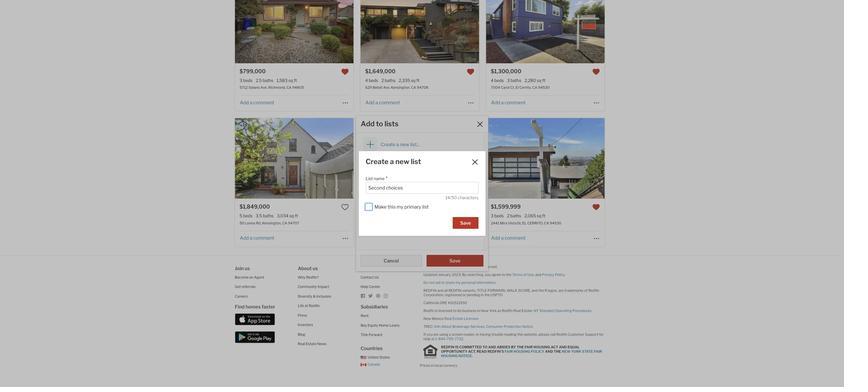 Task type: describe. For each thing, give the bounding box(es) containing it.
list name. required field. element
[[366, 174, 476, 182]]

customer
[[568, 333, 584, 337]]

2 photo of 629 beloit ave, kensington, ca 94708 image from the left
[[361, 0, 479, 63]]

14
[[446, 196, 450, 201]]

2 photo of 6823 glen mawr ave, el cerrito, ca 94530 image from the left
[[361, 118, 479, 199]]

sq for $799,000
[[288, 78, 293, 83]]

0 horizontal spatial fair
[[505, 350, 513, 354]]

save inside add to lists dialog
[[450, 259, 460, 264]]

2 horizontal spatial and
[[559, 345, 567, 350]]

add a comment for $1,849,000
[[240, 236, 274, 241]]

94707
[[288, 221, 299, 226]]

fair housing policy and the
[[505, 350, 562, 354]]

redfin right 'as'
[[502, 309, 513, 313]]

equal housing opportunity image
[[424, 345, 438, 359]]

all
[[467, 265, 471, 269]]

redfin pinterest image
[[376, 294, 381, 299]]

a for $1,599,999 add a comment button
[[501, 236, 504, 241]]

or inside if you are using a screen reader, or having trouble reading this website, please call redfin customer support for help at
[[476, 333, 479, 337]]

please
[[539, 333, 549, 337]]

act
[[551, 345, 558, 350]]

redfin for and
[[424, 289, 437, 293]]

comment for $1,649,000
[[379, 100, 400, 106]]

are inside redfin and all redfin variants, title forward, walk score, and the r logos, are trademarks of redfin corporation, registered or pending in the uspto.
[[559, 289, 564, 293]]

0 vertical spatial at
[[305, 304, 308, 308]]

2 baths for $1,599,999
[[507, 214, 521, 219]]

3.5
[[256, 214, 262, 219]]

trademarks
[[565, 289, 584, 293]]

redfin.
[[455, 265, 466, 269]]

1 horizontal spatial estate
[[453, 317, 463, 321]]

equal
[[568, 345, 580, 350]]

to
[[483, 345, 488, 350]]

sq for $1,300,000
[[537, 78, 542, 83]]

forward
[[369, 333, 382, 337]]

community
[[298, 285, 317, 289]]

0 horizontal spatial or
[[442, 281, 445, 285]]

. right screen
[[463, 337, 464, 341]]

2,280
[[525, 78, 536, 83]]

50 lenox rd, kensington, ca 94707
[[240, 221, 299, 226]]

updated january 2023: by searching, you agree to the terms of use , and privacy policy .
[[424, 273, 565, 277]]

$895,000
[[365, 204, 392, 210]]

1 horizontal spatial the
[[506, 273, 512, 277]]

redfin and all redfin variants, title forward, walk score, and the r logos, are trademarks of redfin corporation, registered or pending in the uspto.
[[424, 289, 599, 297]]

1 horizontal spatial real
[[445, 317, 452, 321]]

3,034 sq ft
[[277, 214, 298, 219]]

0 vertical spatial about
[[298, 266, 312, 272]]

or inside redfin and all redfin variants, title forward, walk score, and the r logos, are trademarks of redfin corporation, registered or pending in the uspto.
[[463, 293, 466, 297]]

1 horizontal spatial the
[[554, 350, 561, 354]]

reserved.
[[482, 265, 498, 269]]

a for add a comment button related to $1,300,000
[[501, 100, 504, 106]]

3 photo of 2441 mira vista dr, el cerrito, ca 94530 image from the left
[[605, 118, 723, 199]]

3 photo of 629 beloit ave, kensington, ca 94708 image from the left
[[479, 0, 598, 63]]

local
[[435, 364, 442, 368]]

trouble
[[492, 333, 503, 337]]

rent.
[[361, 314, 369, 318]]

name
[[374, 176, 385, 181]]

title forward button
[[361, 333, 382, 337]]

50 inside create a new list 'dialog'
[[452, 196, 457, 201]]

and right score,
[[532, 289, 538, 293]]

the inside redfin is committed to and abides by the fair housing act and equal opportunity act. read redfin's
[[517, 345, 524, 350]]

california
[[424, 301, 439, 305]]

ave, for $799,000
[[261, 86, 268, 90]]

why
[[298, 275, 305, 280]]

0 horizontal spatial the
[[485, 293, 490, 297]]

0 vertical spatial ,
[[534, 273, 535, 277]]

protection
[[504, 325, 521, 329]]

and left all
[[437, 289, 443, 293]]

vista
[[508, 221, 517, 226]]

1 horizontal spatial about
[[442, 325, 452, 329]]

4 beds for $1,300,000
[[491, 78, 504, 83]]

1 vertical spatial save button
[[427, 255, 483, 267]]

canada
[[368, 363, 380, 367]]

get referrals
[[235, 285, 256, 289]]

canadian flag image
[[361, 364, 367, 367]]

redfin twitter image
[[368, 294, 373, 299]]

el
[[516, 86, 519, 90]]

4 beds for $1,649,000
[[365, 78, 378, 83]]

photo of 5712 solano ave, richmond, ca 94805 image inside add to lists dialog
[[363, 156, 377, 170]]

new
[[562, 350, 571, 354]]

call
[[550, 333, 556, 337]]

add a comment button for $1,649,000
[[365, 100, 400, 106]]

1 horizontal spatial housing
[[514, 350, 530, 354]]

add for $1,300,000
[[491, 100, 500, 106]]

3 baths
[[507, 78, 521, 83]]

notice
[[458, 354, 472, 359]]

if you are using a screen reader, or having trouble reading this website, please call redfin customer support for help at
[[424, 333, 604, 341]]

©
[[441, 265, 444, 269]]

create for create a new list
[[366, 158, 389, 166]]

2023
[[445, 265, 454, 269]]

us
[[375, 275, 379, 280]]

get referrals button
[[235, 285, 256, 289]]

walk
[[507, 289, 517, 293]]

careers button
[[235, 294, 248, 299]]

countries
[[361, 346, 383, 352]]

if
[[424, 333, 426, 337]]

my inside create a new list 'dialog'
[[397, 204, 403, 210]]

2 horizontal spatial to
[[502, 273, 505, 277]]

make this my primary list
[[375, 204, 429, 210]]

searching,
[[467, 273, 484, 277]]

add inside dialog
[[361, 120, 375, 128]]

favorite button checkbox for $1,649,000
[[467, 68, 475, 76]]

ft for $1,599,999
[[542, 214, 546, 219]]

life
[[298, 304, 304, 308]]

help center button
[[361, 285, 380, 289]]

by
[[511, 345, 516, 350]]

favorite button image for $1,649,000
[[467, 68, 475, 76]]

find for find us
[[361, 266, 370, 272]]

favorite button checkbox for $1,300,000
[[593, 68, 600, 76]]

homes inside my saved homes primary list
[[403, 157, 418, 163]]

about us
[[298, 266, 318, 272]]

1 vertical spatial homes
[[246, 305, 261, 310]]

ca for $1,849,000
[[282, 221, 287, 226]]

7004
[[491, 86, 500, 90]]

2441 mira vista dr, el cerrito, ca 94530
[[491, 221, 561, 226]]

add to lists element
[[361, 120, 469, 128]]

bay equity home loans button
[[361, 324, 400, 328]]

2,335
[[399, 78, 410, 83]]

in inside redfin and all redfin variants, title forward, walk score, and the r logos, are trademarks of redfin corporation, registered or pending in the uspto.
[[481, 293, 484, 297]]

terms
[[512, 273, 523, 277]]

diversity & inclusion
[[298, 294, 331, 299]]

redfin left is
[[424, 309, 434, 313]]

1 horizontal spatial you
[[485, 273, 491, 277]]

. down agree at the bottom of the page
[[496, 281, 496, 285]]

$799,000
[[240, 68, 266, 75]]

3 beds for $1,599,999
[[491, 214, 504, 219]]

become
[[235, 275, 249, 280]]

redfin down &
[[309, 304, 320, 308]]

share
[[446, 281, 455, 285]]

2 photo of 7004 carol ct, el cerrito, ca 94530 image from the left
[[486, 0, 605, 63]]

housing inside new york state fair housing notice
[[441, 354, 458, 359]]

list name
[[366, 176, 385, 181]]

a for add a comment button on top of cancel button
[[376, 236, 378, 241]]

sq for $1,599,999
[[537, 214, 541, 219]]

create a new list element
[[366, 158, 464, 166]]

2 vertical spatial to
[[453, 309, 456, 313]]

support
[[585, 333, 598, 337]]

favorite button checkbox for $1,849,000
[[341, 204, 349, 211]]

to inside add to lists dialog
[[376, 120, 383, 128]]

ft for $1,300,000
[[542, 78, 546, 83]]

5
[[240, 214, 242, 219]]

not
[[429, 281, 434, 285]]

york
[[571, 350, 581, 354]]

by
[[462, 273, 467, 277]]

real estate news button
[[298, 342, 327, 347]]

1,583 sq ft
[[277, 78, 297, 83]]

favorite button image for $1,599,999
[[593, 204, 600, 211]]

licenses
[[464, 317, 479, 321]]

0 horizontal spatial in
[[431, 364, 434, 368]]

careers
[[235, 294, 248, 299]]

2 photo of 50 lenox rd, kensington, ca 94707 image from the left
[[235, 118, 354, 199]]

add a comment for $1,649,000
[[366, 100, 400, 106]]

#01521930
[[448, 301, 467, 305]]

business
[[462, 309, 477, 313]]

ca right cerrito,
[[544, 221, 549, 226]]

add to lists
[[361, 120, 399, 128]]

add for $1,599,999
[[491, 236, 500, 241]]

0 horizontal spatial 50
[[240, 221, 244, 226]]

create a new list dialog
[[359, 152, 485, 236]]

2441
[[491, 221, 499, 226]]

redfin inside redfin and all redfin variants, title forward, walk score, and the r logos, are trademarks of redfin corporation, registered or pending in the uspto.
[[588, 289, 599, 293]]

3 beds for $799,000
[[240, 78, 253, 83]]

opportunity
[[441, 350, 468, 354]]

add a comment button up cancel button
[[365, 236, 400, 241]]

add for $1,649,000
[[366, 100, 375, 106]]

title
[[477, 289, 487, 293]]

3 photo of 6823 glen mawr ave, el cerrito, ca 94530 image from the left
[[479, 118, 598, 199]]

/
[[450, 196, 452, 201]]

add for $1,849,000
[[240, 236, 249, 241]]

0 vertical spatial of
[[523, 273, 527, 277]]

comment up cancel button
[[379, 236, 400, 241]]

ave, for $1,649,000
[[383, 86, 390, 90]]

. right privacy
[[565, 273, 565, 277]]

new for list
[[395, 158, 409, 166]]

an
[[249, 275, 253, 280]]

ca for $799,000
[[287, 86, 292, 90]]

abides
[[497, 345, 510, 350]]

list
[[366, 176, 373, 181]]

news
[[317, 342, 327, 347]]

add a comment for $1,599,999
[[491, 236, 526, 241]]

1 horizontal spatial and
[[545, 350, 553, 354]]

prices in local currency
[[420, 364, 458, 368]]

comment for $799,000
[[253, 100, 274, 106]]

make
[[375, 204, 387, 210]]



Task type: locate. For each thing, give the bounding box(es) containing it.
1 vertical spatial 94530
[[550, 221, 561, 226]]

to left "lists"
[[376, 120, 383, 128]]

for
[[599, 333, 604, 337]]

add a comment button down carol
[[491, 100, 526, 106]]

0 vertical spatial estate
[[453, 317, 463, 321]]

and right policy
[[545, 350, 553, 354]]

94530 down 2,280 sq ft
[[538, 86, 550, 90]]

comment down 629 beloit ave, kensington, ca 94708
[[379, 100, 400, 106]]

2 for $1,649,000
[[381, 78, 384, 83]]

find
[[361, 266, 370, 272], [235, 305, 245, 310]]

comment down 5712 solano ave, richmond, ca 94805
[[253, 100, 274, 106]]

1 vertical spatial you
[[427, 333, 433, 337]]

real down licensed
[[445, 317, 452, 321]]

0 horizontal spatial are
[[433, 333, 439, 337]]

3 for $1,599,999
[[491, 214, 494, 219]]

1 vertical spatial kensington,
[[262, 221, 282, 226]]

add to lists dialog
[[356, 116, 488, 272]]

1 horizontal spatial ,
[[534, 273, 535, 277]]

find up contact
[[361, 266, 370, 272]]

create for create a new list...
[[381, 142, 396, 147]]

a down beloit
[[376, 100, 378, 106]]

add a comment button for $799,000
[[240, 100, 275, 106]]

you inside if you are using a screen reader, or having trouble reading this website, please call redfin customer support for help at
[[427, 333, 433, 337]]

and right act
[[559, 345, 567, 350]]

2 vertical spatial or
[[476, 333, 479, 337]]

redfin down the not
[[424, 289, 437, 293]]

new inside button
[[400, 142, 409, 147]]

redfin for is
[[441, 345, 455, 350]]

beds for $1,300,000
[[494, 78, 504, 83]]

ca for $1,649,000
[[411, 86, 416, 90]]

add a comment button for $1,599,999
[[491, 236, 526, 241]]

1 vertical spatial this
[[517, 333, 523, 337]]

and right to
[[488, 345, 496, 350]]

create inside 'dialog'
[[366, 158, 389, 166]]

1 horizontal spatial new
[[481, 309, 489, 313]]

1 vertical spatial 3 beds
[[491, 214, 504, 219]]

notice
[[522, 325, 533, 329]]

3 beds
[[240, 78, 253, 83], [491, 214, 504, 219]]

screen
[[452, 333, 463, 337]]

save down characters
[[460, 221, 471, 226]]

0 vertical spatial this
[[388, 204, 396, 210]]

beloit
[[373, 86, 382, 90]]

kensington, down 3.5 baths
[[262, 221, 282, 226]]

4 up 7004
[[491, 78, 494, 83]]

favorite button checkbox for $799,000
[[341, 68, 349, 76]]

1 photo of 7004 carol ct, el cerrito, ca 94530 image from the left
[[368, 0, 486, 63]]

0 vertical spatial you
[[485, 273, 491, 277]]

the left "terms"
[[506, 273, 512, 277]]

add a comment for $799,000
[[240, 100, 274, 106]]

0 horizontal spatial the
[[517, 345, 524, 350]]

1 horizontal spatial fair
[[525, 345, 533, 350]]

3.5 baths
[[256, 214, 274, 219]]

add a comment for $1,300,000
[[491, 100, 526, 106]]

this inside if you are using a screen reader, or having trouble reading this website, please call redfin customer support for help at
[[517, 333, 523, 337]]

download the redfin app on the apple app store image
[[235, 314, 275, 326]]

favorite button image for $799,000
[[341, 68, 349, 76]]

redfin inside redfin is committed to and abides by the fair housing act and equal opportunity act. read redfin's
[[441, 345, 455, 350]]

50 right 14
[[452, 196, 457, 201]]

add a comment button down beloit
[[365, 100, 400, 106]]

a inside if you are using a screen reader, or having trouble reading this website, please call redfin customer support for help at
[[449, 333, 451, 337]]

1 horizontal spatial 4 beds
[[491, 78, 504, 83]]

fair inside new york state fair housing notice
[[594, 350, 602, 354]]

sq for $1,849,000
[[289, 214, 294, 219]]

ft right 2,280
[[542, 78, 546, 83]]

2 horizontal spatial or
[[476, 333, 479, 337]]

1 horizontal spatial list
[[411, 158, 421, 166]]

baths up 629 beloit ave, kensington, ca 94708
[[385, 78, 396, 83]]

2 photo of 2441 mira vista dr, el cerrito, ca 94530 image from the left
[[486, 118, 605, 199]]

list
[[411, 158, 421, 166], [397, 165, 402, 170], [422, 204, 429, 210]]

ca down 2,280 sq ft
[[532, 86, 537, 90]]

comment down 'el'
[[505, 100, 526, 106]]

at left "1-"
[[431, 337, 435, 341]]

4
[[365, 78, 368, 83], [491, 78, 494, 83]]

corporation,
[[424, 293, 444, 297]]

1 vertical spatial create
[[366, 158, 389, 166]]

1 horizontal spatial to
[[453, 309, 456, 313]]

favorite button checkbox
[[467, 68, 475, 76], [341, 204, 349, 211], [593, 204, 600, 211]]

2 4 beds from the left
[[491, 78, 504, 83]]

0 vertical spatial find
[[361, 266, 370, 272]]

1-844-759-7732 .
[[435, 337, 464, 341]]

list inside my saved homes primary list
[[397, 165, 402, 170]]

0 vertical spatial kensington,
[[391, 86, 410, 90]]

or right 'sell'
[[442, 281, 445, 285]]

uspto.
[[491, 293, 503, 297]]

this inside create a new list 'dialog'
[[388, 204, 396, 210]]

1 horizontal spatial 3 beds
[[491, 214, 504, 219]]

1 horizontal spatial are
[[559, 289, 564, 293]]

favorite button checkbox
[[341, 68, 349, 76], [593, 68, 600, 76]]

0 horizontal spatial list
[[397, 165, 402, 170]]

us for join us
[[245, 266, 250, 272]]

1 4 beds from the left
[[365, 78, 378, 83]]

prices
[[420, 364, 430, 368]]

of left use
[[523, 273, 527, 277]]

list for my
[[422, 204, 429, 210]]

0 horizontal spatial us
[[245, 266, 250, 272]]

3 us from the left
[[371, 266, 377, 272]]

all
[[444, 289, 448, 293]]

favorite button image
[[467, 68, 475, 76], [593, 68, 600, 76], [593, 204, 600, 211]]

the left uspto.
[[485, 293, 490, 297]]

favorite button checkbox for $1,599,999
[[593, 204, 600, 211]]

1 vertical spatial to
[[502, 273, 505, 277]]

0 horizontal spatial real
[[298, 342, 305, 347]]

redfin right trademarks
[[588, 289, 599, 293]]

licensed
[[439, 309, 452, 313]]

reading
[[504, 333, 517, 337]]

sq right 1,583
[[288, 78, 293, 83]]

. down committed in the right of the page
[[472, 354, 473, 359]]

favorite button image
[[341, 68, 349, 76], [341, 204, 349, 211]]

inclusion
[[317, 294, 331, 299]]

1 favorite button image from the top
[[341, 68, 349, 76]]

1 horizontal spatial at
[[431, 337, 435, 341]]

3 photo of 50 lenox rd, kensington, ca 94707 image from the left
[[353, 118, 472, 199]]

2 baths for $1,649,000
[[381, 78, 396, 83]]

0 horizontal spatial new
[[424, 317, 431, 321]]

sq for $1,649,000
[[411, 78, 416, 83]]

beds for $799,000
[[243, 78, 253, 83]]

1 photo of 629 beloit ave, kensington, ca 94708 image from the left
[[242, 0, 361, 63]]

2 ave, from the left
[[383, 86, 390, 90]]

5712
[[240, 86, 248, 90]]

1 horizontal spatial 2
[[507, 214, 510, 219]]

variants,
[[462, 289, 476, 293]]

find down the careers button
[[235, 305, 245, 310]]

baths up 5712 solano ave, richmond, ca 94805
[[263, 78, 273, 83]]

find for find homes faster
[[235, 305, 245, 310]]

list...
[[410, 142, 420, 147]]

contact
[[361, 275, 374, 280]]

us for find us
[[371, 266, 377, 272]]

rights
[[472, 265, 482, 269]]

ft up cerrito,
[[542, 214, 546, 219]]

0 vertical spatial new
[[481, 309, 489, 313]]

759-
[[447, 337, 455, 341]]

2 us from the left
[[313, 266, 318, 272]]

0 vertical spatial to
[[376, 120, 383, 128]]

trec: info about brokerage services , consumer protection notice
[[424, 325, 533, 329]]

read
[[477, 350, 487, 354]]

us up 'us'
[[371, 266, 377, 272]]

create inside button
[[381, 142, 396, 147]]

0 horizontal spatial to
[[376, 120, 383, 128]]

baths up vista
[[510, 214, 521, 219]]

beds
[[243, 78, 253, 83], [369, 78, 378, 83], [494, 78, 504, 83], [243, 214, 253, 219], [494, 214, 504, 219]]

comment for $1,300,000
[[505, 100, 526, 106]]

baths for $1,300,000
[[511, 78, 521, 83]]

this right make
[[388, 204, 396, 210]]

fair housing policy link
[[505, 350, 544, 354]]

ca down 3,034
[[282, 221, 287, 226]]

redfin right all
[[449, 289, 462, 293]]

new inside 'dialog'
[[395, 158, 409, 166]]

create a new list
[[366, 158, 421, 166]]

ft for $1,849,000
[[295, 214, 298, 219]]

my left primary
[[397, 204, 403, 210]]

new for list...
[[400, 142, 409, 147]]

1 horizontal spatial find
[[361, 266, 370, 272]]

2 horizontal spatial housing
[[534, 345, 550, 350]]

about
[[298, 266, 312, 272], [442, 325, 452, 329]]

1 photo of 50 lenox rd, kensington, ca 94707 image from the left
[[116, 118, 235, 199]]

1 4 from the left
[[365, 78, 368, 83]]

add a comment down vista
[[491, 236, 526, 241]]

kensington, down 2,335
[[391, 86, 410, 90]]

a inside button
[[397, 142, 399, 147]]

at inside if you are using a screen reader, or having trouble reading this website, please call redfin customer support for help at
[[431, 337, 435, 341]]

save inside create a new list 'dialog'
[[460, 221, 471, 226]]

list for homes
[[397, 165, 402, 170]]

1 vertical spatial of
[[584, 289, 588, 293]]

operating
[[555, 309, 572, 313]]

beds for $1,649,000
[[369, 78, 378, 83]]

0 vertical spatial save
[[460, 221, 471, 226]]

create
[[381, 142, 396, 147], [366, 158, 389, 166]]

3 up carol
[[507, 78, 510, 83]]

save button inside create a new list 'dialog'
[[453, 217, 478, 229]]

baths for $1,849,000
[[263, 214, 274, 219]]

a down carol
[[501, 100, 504, 106]]

updated
[[424, 273, 438, 277]]

baths for $1,599,999
[[510, 214, 521, 219]]

beds up beloit
[[369, 78, 378, 83]]

My saved homes checkbox
[[356, 156, 484, 170]]

baths for $1,649,000
[[385, 78, 396, 83]]

2 4 from the left
[[491, 78, 494, 83]]

a up saved
[[397, 142, 399, 147]]

redfin inside if you are using a screen reader, or having trouble reading this website, please call redfin customer support for help at
[[556, 333, 567, 337]]

diversity & inclusion button
[[298, 294, 331, 299]]

the
[[517, 345, 524, 350], [554, 350, 561, 354]]

1 horizontal spatial homes
[[403, 157, 418, 163]]

0 horizontal spatial this
[[388, 204, 396, 210]]

ft up the 94805
[[294, 78, 297, 83]]

you up the 'information'
[[485, 273, 491, 277]]

photo of 629 beloit ave, kensington, ca 94708 image
[[242, 0, 361, 63], [361, 0, 479, 63], [479, 0, 598, 63]]

1 ave, from the left
[[261, 86, 268, 90]]

ny standard operating procedures link
[[534, 309, 592, 313]]

save button down characters
[[453, 217, 478, 229]]

housing inside redfin is committed to and abides by the fair housing act and equal opportunity act. read redfin's
[[534, 345, 550, 350]]

in right business
[[477, 309, 480, 313]]

1 photo of 6823 glen mawr ave, el cerrito, ca 94530 image from the left
[[242, 118, 361, 199]]

1 vertical spatial find
[[235, 305, 245, 310]]

0 vertical spatial new
[[400, 142, 409, 147]]

use
[[527, 273, 534, 277]]

comment for $1,599,999
[[505, 236, 526, 241]]

2 horizontal spatial list
[[422, 204, 429, 210]]

the right by
[[517, 345, 524, 350]]

photo of 7004 carol ct, el cerrito, ca 94530 image
[[368, 0, 486, 63], [486, 0, 605, 63], [605, 0, 723, 63]]

2 horizontal spatial the
[[539, 289, 544, 293]]

1 horizontal spatial favorite button checkbox
[[593, 68, 600, 76]]

ft for $799,000
[[294, 78, 297, 83]]

of right trademarks
[[584, 289, 588, 293]]

get
[[235, 285, 241, 289]]

1 us from the left
[[245, 266, 250, 272]]

sq up cerrito,
[[537, 214, 541, 219]]

List name text field
[[368, 186, 476, 191]]

characters
[[458, 196, 478, 201]]

0 horizontal spatial and
[[488, 345, 496, 350]]

richmond,
[[268, 86, 286, 90]]

1 horizontal spatial 3
[[491, 214, 494, 219]]

, up the having
[[485, 325, 485, 329]]

redfin instagram image
[[384, 294, 388, 299]]

3
[[240, 78, 242, 83], [507, 78, 510, 83], [491, 214, 494, 219]]

my
[[381, 157, 388, 163]]

create up my
[[381, 142, 396, 147]]

1-844-759-7732 link
[[435, 337, 463, 341]]

0 vertical spatial 2
[[381, 78, 384, 83]]

committed
[[459, 345, 482, 350]]

a for add a comment button for $1,849,000
[[250, 236, 252, 241]]

ave, down 2.5 baths
[[261, 86, 268, 90]]

impact
[[318, 285, 329, 289]]

to right agree at the bottom of the page
[[502, 273, 505, 277]]

5712 solano ave, richmond, ca 94805
[[240, 86, 304, 90]]

add a comment button for $1,300,000
[[491, 100, 526, 106]]

trec:
[[424, 325, 434, 329]]

4 for $1,649,000
[[365, 78, 368, 83]]

1 vertical spatial favorite button image
[[341, 204, 349, 211]]

reader,
[[464, 333, 475, 337]]

1 vertical spatial 2
[[507, 214, 510, 219]]

a down solano
[[250, 100, 252, 106]]

in left local
[[431, 364, 434, 368]]

1 favorite button checkbox from the left
[[341, 68, 349, 76]]

sq right 2,280
[[537, 78, 542, 83]]

and right use
[[535, 273, 541, 277]]

to left do
[[453, 309, 456, 313]]

list right primary
[[422, 204, 429, 210]]

us right join
[[245, 266, 250, 272]]

kensington, for $1,849,000
[[262, 221, 282, 226]]

baths for $799,000
[[263, 78, 273, 83]]

united states
[[368, 355, 390, 360]]

0 vertical spatial 2 baths
[[381, 78, 396, 83]]

2 vertical spatial in
[[431, 364, 434, 368]]

1 vertical spatial new
[[395, 158, 409, 166]]

estate left news
[[306, 342, 317, 347]]

press button
[[298, 314, 307, 318]]

0 horizontal spatial estate
[[306, 342, 317, 347]]

equity
[[368, 324, 378, 328]]

0 horizontal spatial 4 beds
[[365, 78, 378, 83]]

2 favorite button checkbox from the left
[[593, 68, 600, 76]]

add for $799,000
[[240, 100, 249, 106]]

0 horizontal spatial kensington,
[[262, 221, 282, 226]]

redfin facebook image
[[361, 294, 365, 299]]

comment down vista
[[505, 236, 526, 241]]

fair inside redfin is committed to and abides by the fair housing act and equal opportunity act. read redfin's
[[525, 345, 533, 350]]

1 vertical spatial 2 baths
[[507, 214, 521, 219]]

why redfin? button
[[298, 275, 319, 280]]

are
[[559, 289, 564, 293], [433, 333, 439, 337]]

7004 carol ct, el cerrito, ca 94530
[[491, 86, 550, 90]]

0 horizontal spatial homes
[[246, 305, 261, 310]]

2 horizontal spatial in
[[481, 293, 484, 297]]

0 vertical spatial 3 beds
[[240, 78, 253, 83]]

1 vertical spatial real
[[445, 317, 452, 321]]

life at redfin
[[298, 304, 320, 308]]

ct,
[[510, 86, 515, 90]]

join
[[235, 266, 244, 272]]

0 horizontal spatial 2
[[381, 78, 384, 83]]

comment for $1,849,000
[[253, 236, 274, 241]]

ny
[[534, 309, 539, 313]]

ft for $1,649,000
[[416, 78, 420, 83]]

3 up 2441
[[491, 214, 494, 219]]

1 vertical spatial estate
[[306, 342, 317, 347]]

2.5 baths
[[256, 78, 273, 83]]

or left pending in the right bottom of the page
[[463, 293, 466, 297]]

logos,
[[548, 289, 558, 293]]

new left york
[[481, 309, 489, 313]]

us up redfin?
[[313, 266, 318, 272]]

favorite button image for $1,849,000
[[341, 204, 349, 211]]

estate
[[453, 317, 463, 321], [306, 342, 317, 347]]

1 horizontal spatial us
[[313, 266, 318, 272]]

homes right saved
[[403, 157, 418, 163]]

2 vertical spatial real
[[298, 342, 305, 347]]

r
[[545, 289, 547, 293]]

kensington, for $1,649,000
[[391, 86, 410, 90]]

2 favorite button image from the top
[[341, 204, 349, 211]]

add a comment up cancel button
[[366, 236, 400, 241]]

my
[[397, 204, 403, 210], [456, 281, 461, 285]]

are right logos,
[[559, 289, 564, 293]]

beds up the 5712
[[243, 78, 253, 83]]

real left estate.
[[514, 309, 521, 313]]

beds for $1,599,999
[[494, 214, 504, 219]]

1 horizontal spatial favorite button checkbox
[[467, 68, 475, 76]]

agree
[[492, 273, 501, 277]]

0 horizontal spatial find
[[235, 305, 245, 310]]

are inside if you are using a screen reader, or having trouble reading this website, please call redfin customer support for help at
[[433, 333, 439, 337]]

2 horizontal spatial us
[[371, 266, 377, 272]]

add a comment down beloit
[[366, 100, 400, 106]]

0 vertical spatial homes
[[403, 157, 418, 163]]

0 horizontal spatial my
[[397, 204, 403, 210]]

sq right 2,335
[[411, 78, 416, 83]]

favorite button image for $1,300,000
[[593, 68, 600, 76]]

photo of 6823 glen mawr ave, el cerrito, ca 94530 image
[[242, 118, 361, 199], [361, 118, 479, 199], [479, 118, 598, 199]]

629 beloit ave, kensington, ca 94708
[[365, 86, 428, 90]]

add a comment button for $1,849,000
[[240, 236, 275, 241]]

referrals
[[242, 285, 256, 289]]

score,
[[518, 289, 531, 293]]

community impact
[[298, 285, 329, 289]]

2023:
[[452, 273, 461, 277]]

blog button
[[298, 333, 305, 337]]

$1,649,000
[[365, 68, 396, 75]]

50 down 5
[[240, 221, 244, 226]]

a for add a comment button for $799,000
[[250, 100, 252, 106]]

0 vertical spatial favorite button image
[[341, 68, 349, 76]]

4 beds up 629
[[365, 78, 378, 83]]

redfin?
[[306, 275, 319, 280]]

contact us button
[[361, 275, 379, 280]]

estate down do
[[453, 317, 463, 321]]

is
[[435, 309, 438, 313]]

0 horizontal spatial you
[[427, 333, 433, 337]]

a right using on the bottom of page
[[449, 333, 451, 337]]

download the redfin app from the google play store image
[[235, 332, 275, 343]]

primary
[[381, 165, 396, 170]]

0 vertical spatial save button
[[453, 217, 478, 229]]

1 vertical spatial 50
[[240, 221, 244, 226]]

states
[[379, 355, 390, 360]]

beds for $1,849,000
[[243, 214, 253, 219]]

1 vertical spatial in
[[477, 309, 480, 313]]

1 horizontal spatial this
[[517, 333, 523, 337]]

0 vertical spatial real
[[514, 309, 521, 313]]

,
[[534, 273, 535, 277], [485, 325, 485, 329]]

beds up 2441
[[494, 214, 504, 219]]

2 up vista
[[507, 214, 510, 219]]

0 horizontal spatial 3 beds
[[240, 78, 253, 83]]

a right my
[[390, 158, 394, 166]]

2 for $1,599,999
[[507, 214, 510, 219]]

0 vertical spatial 94530
[[538, 86, 550, 90]]

2 baths up 629 beloit ave, kensington, ca 94708
[[381, 78, 396, 83]]

us for about us
[[313, 266, 318, 272]]

1 vertical spatial about
[[442, 325, 452, 329]]

1 photo of 2441 mira vista dr, el cerrito, ca 94530 image from the left
[[368, 118, 486, 199]]

photo of 50 lenox rd, kensington, ca 94707 image
[[116, 118, 235, 199], [235, 118, 354, 199], [353, 118, 472, 199]]

2,065
[[524, 214, 536, 219]]

or down services
[[476, 333, 479, 337]]

2 baths up vista
[[507, 214, 521, 219]]

california dre #01521930
[[424, 301, 467, 305]]

0 horizontal spatial favorite button checkbox
[[341, 204, 349, 211]]

a for add a comment button for $1,649,000
[[376, 100, 378, 106]]

baths up 'el'
[[511, 78, 521, 83]]

of inside redfin and all redfin variants, title forward, walk score, and the r logos, are trademarks of redfin corporation, registered or pending in the uspto.
[[584, 289, 588, 293]]

you right if
[[427, 333, 433, 337]]

3 photo of 7004 carol ct, el cerrito, ca 94530 image from the left
[[605, 0, 723, 63]]

photo of 5712 solano ave, richmond, ca 94805 image
[[116, 0, 235, 63], [235, 0, 354, 63], [353, 0, 472, 63], [363, 156, 377, 170]]

1 vertical spatial ,
[[485, 325, 485, 329]]

0 vertical spatial or
[[442, 281, 445, 285]]

1 horizontal spatial my
[[456, 281, 461, 285]]

act.
[[468, 350, 476, 354]]

3 beds up the 5712
[[240, 78, 253, 83]]

2 horizontal spatial real
[[514, 309, 521, 313]]

ft up "94707"
[[295, 214, 298, 219]]

a inside 'dialog'
[[390, 158, 394, 166]]

at right life on the left bottom
[[305, 304, 308, 308]]

2 up beloit
[[381, 78, 384, 83]]

0 horizontal spatial ,
[[485, 325, 485, 329]]

2 horizontal spatial 3
[[507, 78, 510, 83]]

this right reading
[[517, 333, 523, 337]]

canada link
[[361, 363, 380, 367]]

ave, right beloit
[[383, 86, 390, 90]]

4 for $1,300,000
[[491, 78, 494, 83]]

3 for $799,000
[[240, 78, 242, 83]]

photo of 2441 mira vista dr, el cerrito, ca 94530 image
[[368, 118, 486, 199], [486, 118, 605, 199], [605, 118, 723, 199]]

1 vertical spatial new
[[424, 317, 431, 321]]

us flag image
[[361, 357, 367, 360]]



Task type: vqa. For each thing, say whether or not it's contained in the screenshot.
Search link
no



